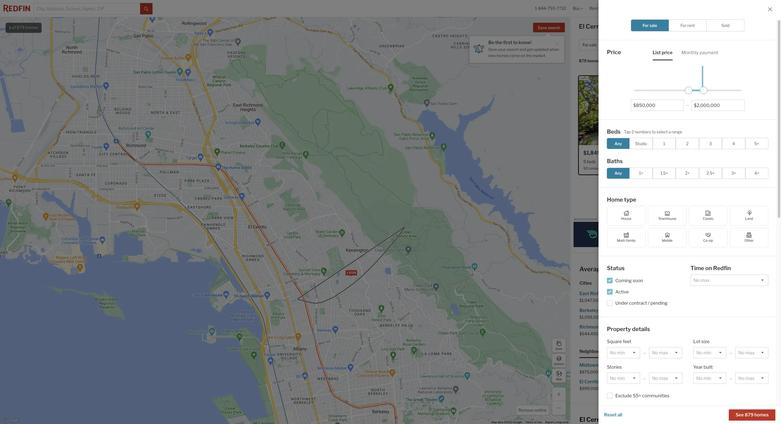 Task type: describe. For each thing, give the bounding box(es) containing it.
california
[[663, 201, 683, 206]]

cerrito for el cerrito hills homes for sale $999,000
[[585, 379, 600, 385]]

1.85m
[[347, 271, 356, 275]]

house
[[621, 217, 632, 221]]

under
[[616, 300, 628, 306]]

terms of use link
[[526, 421, 542, 424]]

Other checkbox
[[730, 228, 769, 247]]

— for feet
[[643, 351, 647, 355]]

el cerrito
[[689, 201, 708, 206]]

midtown
[[580, 363, 599, 368]]

save search
[[538, 25, 560, 30]]

richmond for richmond annex
[[676, 363, 698, 368]]

search inside button
[[548, 25, 560, 30]]

market.
[[533, 53, 546, 58]]

homes inside "richmond annex homes for sale $789,000"
[[713, 363, 728, 368]]

draw button
[[552, 338, 566, 352]]

co-op
[[704, 238, 713, 243]]

homes inside berkeley homes for sale $1,095,000
[[600, 308, 614, 313]]

come
[[510, 53, 520, 58]]

california link
[[663, 201, 683, 206]]

3 checkbox
[[699, 138, 722, 149]]

Any checkbox
[[607, 138, 630, 149]]

remove
[[519, 408, 534, 413]]

the inside save your search and get updated when new homes come on the market.
[[526, 53, 532, 58]]

beds
[[607, 128, 621, 135]]

draw
[[556, 347, 563, 350]]

be
[[489, 40, 494, 45]]

maximum price slider
[[700, 87, 707, 94]]

insights
[[728, 24, 745, 30]]

save search button
[[533, 23, 565, 32]]

type
[[624, 196, 636, 203]]

Multi-family checkbox
[[607, 228, 646, 247]]

trends
[[653, 416, 672, 423]]

1.5+ radio
[[653, 168, 676, 179]]

844-
[[539, 6, 548, 11]]

for rent
[[681, 23, 695, 28]]

1 for 1 of 879 homes
[[9, 25, 11, 30]]

terms of use
[[526, 421, 542, 424]]

report ad
[[766, 218, 778, 221]]

built
[[704, 365, 713, 370]]

ca up cities heading
[[688, 265, 697, 273]]

Co-op checkbox
[[689, 228, 728, 247]]

previous button image
[[584, 108, 589, 114]]

lot size
[[694, 339, 710, 344]]

for inside el cerrito hills homes for sale $999,000
[[626, 379, 632, 385]]

el cerrito link
[[689, 201, 708, 206]]

1-844-759-7732 link
[[535, 6, 566, 11]]

1 for 1
[[664, 141, 665, 146]]

0 vertical spatial $1,849,000
[[584, 150, 613, 156]]

for for the for sale checkbox
[[643, 23, 649, 28]]

map for map data ©2023 google
[[492, 421, 497, 424]]

lenox
[[589, 166, 599, 171]]

east richmond heights link
[[580, 290, 673, 298]]

cerrito, for el cerrito, ca homes for sale
[[586, 23, 608, 30]]

3.5
[[599, 159, 605, 164]]

rent
[[688, 23, 695, 28]]

square
[[607, 339, 622, 344]]

0 vertical spatial 2
[[632, 129, 634, 134]]

family
[[626, 238, 636, 243]]

sale inside "richmond annex homes for sale $789,000"
[[736, 363, 744, 368]]

map for map
[[556, 377, 562, 381]]

— for size
[[729, 351, 733, 355]]

ad region
[[574, 222, 778, 247]]

year
[[694, 365, 703, 370]]

coming soon
[[616, 278, 643, 283]]

status
[[607, 265, 625, 272]]

el for el cerrito
[[689, 201, 693, 206]]

For rent checkbox
[[669, 19, 707, 31]]

1 checkbox
[[653, 138, 676, 149]]

3,034 sq ft
[[619, 159, 640, 164]]

5+ checkbox
[[746, 138, 769, 149]]

4+
[[755, 171, 759, 176]]

Condo checkbox
[[689, 206, 728, 226]]

5
[[584, 159, 586, 164]]

sale inside the midtown homes for sale $875,000
[[622, 363, 630, 368]]

berkeley homes for sale $1,095,000
[[580, 308, 630, 319]]

mobile
[[662, 238, 673, 243]]

City, Address, School, Agent, ZIP search field
[[34, 3, 140, 14]]

google image
[[1, 417, 20, 424]]

get
[[527, 47, 533, 52]]

3,034
[[619, 159, 630, 164]]

townhouse
[[658, 217, 677, 221]]

2 checkbox
[[676, 138, 699, 149]]

el for el cerrito hills homes for sale $999,000
[[580, 379, 584, 385]]

homes inside 'richmond homes for sale $644,450'
[[602, 324, 617, 330]]

ad
[[775, 218, 778, 221]]

square feet
[[607, 339, 632, 344]]

time
[[691, 265, 704, 272]]

average home prices near el cerrito, ca
[[580, 265, 697, 273]]

multi-
[[617, 238, 626, 243]]

time on redfin
[[691, 265, 731, 272]]

sale inside el cerrito hills homes for sale $999,000
[[633, 379, 642, 385]]

cities heading
[[580, 280, 772, 287]]

report ad button
[[766, 218, 778, 223]]

richmond for richmond
[[580, 324, 601, 330]]

el cerrito, ca real estate trends
[[580, 416, 672, 423]]

4 checkbox
[[722, 138, 746, 149]]

reset all
[[604, 412, 623, 418]]

google
[[513, 421, 522, 424]]

sale inside berkeley homes for sale $1,095,000
[[622, 308, 630, 313]]

average
[[580, 265, 604, 273]]

1 vertical spatial $1,849,000
[[676, 315, 698, 319]]

for for for rent checkbox
[[681, 23, 687, 28]]

For sale checkbox
[[631, 19, 669, 31]]

home type
[[607, 196, 636, 203]]

1-
[[535, 6, 539, 11]]

1+ radio
[[630, 168, 653, 179]]

1.5+
[[661, 171, 668, 176]]

map button
[[552, 369, 566, 383]]

— down 'minimum price' slider
[[686, 103, 689, 107]]

for inside berkeley homes for sale $1,095,000
[[615, 308, 621, 313]]

annex
[[699, 363, 712, 368]]

terms
[[526, 421, 533, 424]]

richmond annex homes for sale $789,000
[[676, 363, 744, 374]]

sale inside checkbox
[[650, 23, 657, 28]]

coming
[[616, 278, 632, 283]]

market
[[711, 24, 727, 30]]

options
[[554, 362, 564, 366]]

Enter max text field
[[694, 103, 742, 108]]

homes inside save your search and get updated when new homes come on the market.
[[497, 53, 509, 58]]

options button
[[552, 354, 566, 368]]

east
[[580, 291, 589, 296]]

know!
[[519, 40, 532, 45]]

new
[[489, 53, 496, 58]]

50 lenox rd, kensington, ca 94707
[[584, 166, 641, 171]]

codes
[[629, 349, 643, 354]]

tap
[[624, 129, 631, 134]]

map
[[557, 421, 562, 424]]

Enter min text field
[[634, 103, 682, 108]]

beds
[[587, 159, 596, 164]]

list price element
[[653, 45, 673, 60]]

ca left the 'real'
[[610, 416, 619, 423]]

3+
[[732, 171, 736, 176]]

pending
[[651, 300, 668, 306]]

monthly payment
[[682, 50, 719, 55]]

soon
[[633, 278, 643, 283]]

year built
[[694, 365, 713, 370]]

— up exclude 55+ communities
[[643, 376, 647, 381]]

sq
[[631, 159, 636, 164]]

Studio checkbox
[[630, 138, 653, 149]]

el for el cerrito, ca homes for sale
[[579, 23, 585, 30]]



Task type: vqa. For each thing, say whether or not it's contained in the screenshot.


Task type: locate. For each thing, give the bounding box(es) containing it.
cerrito inside el cerrito hills homes for sale $999,000
[[585, 379, 600, 385]]

cerrito, up for sale button on the right of the page
[[586, 23, 608, 30]]

0 horizontal spatial redfin
[[644, 201, 658, 206]]

$1,849,000 up the 3.5
[[584, 150, 613, 156]]

see 879 homes button
[[729, 409, 776, 421]]

1 vertical spatial cerrito
[[585, 379, 600, 385]]

1 inside checkbox
[[664, 141, 665, 146]]

richmond inside 'richmond homes for sale $644,450'
[[580, 324, 601, 330]]

1 horizontal spatial 1
[[664, 141, 665, 146]]

use
[[537, 421, 542, 424]]

2.5+ radio
[[699, 168, 722, 179]]

1 horizontal spatial for
[[643, 23, 649, 28]]

stories
[[607, 365, 622, 370]]

zip codes element
[[622, 344, 643, 358]]

report a map error link
[[546, 421, 569, 424]]

0 vertical spatial redfin
[[644, 201, 658, 206]]

option group containing for sale
[[631, 19, 745, 31]]

2 left 3
[[686, 141, 689, 146]]

option group
[[631, 19, 745, 31], [607, 138, 769, 149], [607, 168, 769, 179], [607, 206, 769, 247]]

sale
[[652, 23, 664, 30]]

cerrito
[[694, 201, 708, 206], [585, 379, 600, 385]]

homes
[[25, 25, 38, 30], [497, 53, 509, 58], [588, 59, 600, 63], [600, 308, 614, 313], [602, 324, 617, 330], [600, 363, 614, 368], [713, 363, 728, 368], [611, 379, 625, 385], [697, 379, 712, 385], [755, 412, 769, 418]]

for up the 879 homes
[[583, 43, 589, 47]]

0 horizontal spatial to
[[513, 40, 518, 45]]

map
[[556, 377, 562, 381], [492, 421, 497, 424]]

1 vertical spatial to
[[652, 129, 656, 134]]

0 vertical spatial search
[[548, 25, 560, 30]]

1 vertical spatial 2
[[686, 141, 689, 146]]

1 horizontal spatial the
[[526, 53, 532, 58]]

estate
[[633, 416, 652, 423]]

when
[[550, 47, 559, 52]]

richmond up $644,450
[[580, 324, 601, 330]]

1+
[[639, 171, 643, 176]]

for left sale
[[643, 23, 649, 28]]

0 vertical spatial a
[[669, 129, 671, 134]]

1 vertical spatial search
[[507, 47, 519, 52]]

be the first to know!
[[489, 40, 532, 45]]

ca left homes
[[609, 23, 618, 30]]

1 vertical spatial richmond
[[580, 324, 601, 330]]

sale inside 'richmond homes for sale $644,450'
[[625, 324, 633, 330]]

search
[[548, 25, 560, 30], [507, 47, 519, 52]]

on right time
[[706, 265, 712, 272]]

2 any from the top
[[615, 171, 622, 176]]

tap 2 numbers to select a range
[[624, 129, 682, 134]]

0 horizontal spatial save
[[489, 47, 497, 52]]

error
[[563, 421, 569, 424]]

and
[[520, 47, 526, 52]]

$1,849,000 up lot
[[676, 315, 698, 319]]

richmond up '$789,000'
[[676, 363, 698, 368]]

cerrito for el cerrito
[[694, 201, 708, 206]]

0 vertical spatial on
[[521, 53, 525, 58]]

1 vertical spatial 1
[[664, 141, 665, 146]]

real
[[620, 416, 631, 423]]

3+ radio
[[722, 168, 746, 179]]

2 horizontal spatial for
[[681, 23, 687, 28]]

for sale inside checkbox
[[643, 23, 657, 28]]

on down and
[[521, 53, 525, 58]]

data
[[498, 421, 503, 424]]

size
[[702, 339, 710, 344]]

Land checkbox
[[730, 206, 769, 226]]

2 inside option
[[686, 141, 689, 146]]

kensington,
[[605, 166, 624, 171]]

map left data
[[492, 421, 497, 424]]

range
[[672, 129, 682, 134]]

$999,000
[[580, 386, 599, 391]]

any for 1+
[[615, 171, 622, 176]]

contract
[[629, 300, 647, 306]]

— right codes
[[643, 351, 647, 355]]

1 horizontal spatial a
[[669, 129, 671, 134]]

2 vertical spatial richmond
[[676, 363, 698, 368]]

House checkbox
[[607, 206, 646, 226]]

your
[[498, 47, 506, 52]]

Mobile checkbox
[[648, 228, 687, 247]]

cerrito up condo on the right bottom
[[694, 201, 708, 206]]

any for studio
[[615, 141, 622, 146]]

4+ radio
[[746, 168, 769, 179]]

0 horizontal spatial a
[[555, 421, 556, 424]]

0 vertical spatial save
[[538, 25, 547, 30]]

0 horizontal spatial of
[[12, 25, 16, 30]]

zip
[[622, 349, 628, 354]]

report left ad
[[766, 218, 774, 221]]

1 horizontal spatial search
[[548, 25, 560, 30]]

1 horizontal spatial save
[[538, 25, 547, 30]]

1 horizontal spatial map
[[556, 377, 562, 381]]

remove outline button
[[517, 406, 549, 415]]

for sale inside button
[[583, 43, 597, 47]]

a left map
[[555, 421, 556, 424]]

save for save search
[[538, 25, 547, 30]]

richmond homes for sale $644,450
[[580, 324, 633, 336]]

for left rent
[[681, 23, 687, 28]]

0 horizontal spatial $1,849,000
[[584, 150, 613, 156]]

prices
[[623, 265, 642, 273]]

cerrito, up cities heading
[[664, 265, 686, 273]]

homes inside button
[[755, 412, 769, 418]]

to right first
[[513, 40, 518, 45]]

1 horizontal spatial on
[[706, 265, 712, 272]]

el right california link in the right top of the page
[[689, 201, 693, 206]]

$875,000
[[580, 370, 599, 374]]

0 horizontal spatial on
[[521, 53, 525, 58]]

1 horizontal spatial redfin
[[713, 265, 731, 272]]

1 vertical spatial on
[[706, 265, 712, 272]]

94707
[[630, 166, 641, 171]]

submit search image
[[144, 7, 149, 11]]

report a map error
[[546, 421, 569, 424]]

for sale right homes
[[643, 23, 657, 28]]

0 vertical spatial 1
[[9, 25, 11, 30]]

2 horizontal spatial 879
[[745, 412, 754, 418]]

1 vertical spatial report
[[546, 421, 554, 424]]

1 horizontal spatial to
[[652, 129, 656, 134]]

Townhouse checkbox
[[648, 206, 687, 226]]

save up new
[[489, 47, 497, 52]]

5 beds
[[584, 159, 596, 164]]

ca down 3,034
[[624, 166, 629, 171]]

$644,450
[[580, 331, 598, 336]]

—
[[686, 103, 689, 107], [643, 351, 647, 355], [729, 351, 733, 355], [643, 376, 647, 381], [729, 376, 733, 381]]

heights
[[613, 291, 630, 296]]

for inside checkbox
[[681, 23, 687, 28]]

— for built
[[729, 376, 733, 381]]

list box
[[691, 275, 769, 286], [607, 347, 640, 358], [649, 347, 682, 358], [694, 347, 727, 358], [736, 347, 769, 358], [607, 373, 640, 384], [649, 373, 682, 384], [694, 373, 727, 384], [736, 373, 769, 384]]

report for report a map error
[[546, 421, 554, 424]]

0 horizontal spatial search
[[507, 47, 519, 52]]

0 horizontal spatial the
[[495, 40, 503, 45]]

for inside 'richmond homes for sale $644,450'
[[618, 324, 624, 330]]

map inside map button
[[556, 377, 562, 381]]

other
[[745, 238, 754, 243]]

1 vertical spatial map
[[492, 421, 497, 424]]

outline
[[534, 408, 547, 413]]

photo of 50 lenox rd, kensington, ca 94707 image
[[579, 76, 673, 145]]

el inside el cerrito hills homes for sale $999,000
[[580, 379, 584, 385]]

2 right tap
[[632, 129, 634, 134]]

save inside save your search and get updated when new homes come on the market.
[[489, 47, 497, 52]]

price
[[662, 50, 673, 55]]

report inside report ad button
[[766, 218, 774, 221]]

0 vertical spatial cerrito,
[[586, 23, 608, 30]]

1 vertical spatial redfin
[[713, 265, 731, 272]]

redfin right time
[[713, 265, 731, 272]]

1 horizontal spatial cerrito
[[694, 201, 708, 206]]

zip codes
[[622, 349, 643, 354]]

property
[[607, 326, 631, 332]]

to left select
[[652, 129, 656, 134]]

property details
[[607, 326, 650, 332]]

1 vertical spatial any
[[615, 171, 622, 176]]

1 vertical spatial of
[[534, 421, 537, 424]]

active
[[616, 289, 629, 294]]

the
[[495, 40, 503, 45], [526, 53, 532, 58]]

multi-family
[[617, 238, 636, 243]]

1 any from the top
[[615, 141, 622, 146]]

el up $999,000
[[580, 379, 584, 385]]

for inside the midtown homes for sale $875,000
[[615, 363, 621, 368]]

save down 844-
[[538, 25, 547, 30]]

2 vertical spatial 879
[[745, 412, 754, 418]]

market insights link
[[711, 18, 745, 31]]

2 vertical spatial cerrito,
[[587, 416, 609, 423]]

1 vertical spatial a
[[555, 421, 556, 424]]

sale inside button
[[590, 43, 597, 47]]

0 vertical spatial map
[[556, 377, 562, 381]]

to
[[513, 40, 518, 45], [652, 129, 656, 134]]

map region
[[0, 0, 581, 424]]

details
[[632, 326, 650, 332]]

redfin link
[[644, 201, 658, 206]]

richmond up $1,047,500
[[590, 291, 612, 296]]

el cerrito, ca homes for sale
[[579, 23, 664, 30]]

for sale up the 879 homes
[[583, 43, 597, 47]]

search down "759-"
[[548, 25, 560, 30]]

/
[[648, 300, 650, 306]]

map down options
[[556, 377, 562, 381]]

midtown homes for sale $875,000
[[580, 363, 630, 374]]

list price
[[653, 50, 673, 55]]

1 vertical spatial cerrito,
[[664, 265, 686, 273]]

0 horizontal spatial 1
[[9, 25, 11, 30]]

879 homes
[[579, 59, 600, 63]]

save inside button
[[538, 25, 547, 30]]

1 vertical spatial the
[[526, 53, 532, 58]]

advertisement
[[574, 217, 597, 221]]

879 inside see 879 homes button
[[745, 412, 754, 418]]

0 vertical spatial richmond
[[590, 291, 612, 296]]

report
[[766, 218, 774, 221], [546, 421, 554, 424]]

homes inside the midtown homes for sale $875,000
[[600, 363, 614, 368]]

norte
[[684, 379, 696, 385]]

for inside button
[[583, 43, 589, 47]]

homes
[[620, 23, 641, 30]]

richmond
[[590, 291, 612, 296], [580, 324, 601, 330], [676, 363, 698, 368]]

el for el cerrito, ca real estate trends
[[580, 416, 585, 423]]

option group containing house
[[607, 206, 769, 247]]

0 horizontal spatial cerrito
[[585, 379, 600, 385]]

to inside dialog
[[513, 40, 518, 45]]

for inside checkbox
[[643, 23, 649, 28]]

el up for sale button on the right of the page
[[579, 23, 585, 30]]

see
[[736, 412, 744, 418]]

el right near
[[657, 265, 663, 273]]

0 vertical spatial report
[[766, 218, 774, 221]]

1 horizontal spatial for sale
[[643, 23, 657, 28]]

on inside save your search and get updated when new homes come on the market.
[[521, 53, 525, 58]]

studio
[[635, 141, 647, 146]]

0 vertical spatial of
[[12, 25, 16, 30]]

for
[[642, 23, 650, 30], [615, 308, 621, 313], [618, 324, 624, 330], [615, 363, 621, 368], [729, 363, 735, 368], [626, 379, 632, 385], [713, 379, 719, 385]]

report for report ad
[[766, 218, 774, 221]]

Sold checkbox
[[707, 19, 745, 31]]

to for know!
[[513, 40, 518, 45]]

0 vertical spatial 879
[[17, 25, 24, 30]]

save for save your search and get updated when new homes come on the market.
[[489, 47, 497, 52]]

updated
[[534, 47, 549, 52]]

search up "come"
[[507, 47, 519, 52]]

3.5 baths
[[599, 159, 616, 164]]

0 vertical spatial the
[[495, 40, 503, 45]]

neighborhoods element
[[580, 344, 613, 358]]

for sale button
[[579, 39, 608, 51]]

of for 1
[[12, 25, 16, 30]]

0 horizontal spatial 2
[[632, 129, 634, 134]]

homes inside el cerrito hills homes for sale $999,000
[[611, 379, 625, 385]]

1 vertical spatial 879
[[579, 59, 587, 63]]

of
[[12, 25, 16, 30], [534, 421, 537, 424]]

richmond inside east richmond heights $1,047,500
[[590, 291, 612, 296]]

1 horizontal spatial $1,849,000
[[676, 315, 698, 319]]

any down kensington,
[[615, 171, 622, 176]]

0 horizontal spatial map
[[492, 421, 497, 424]]

search inside save your search and get updated when new homes come on the market.
[[507, 47, 519, 52]]

2+ radio
[[676, 168, 699, 179]]

monthly payment element
[[682, 45, 719, 60]]

save your search and get updated when new homes come on the market.
[[489, 47, 559, 58]]

Any radio
[[607, 168, 630, 179]]

redfin right type
[[644, 201, 658, 206]]

the right be
[[495, 40, 503, 45]]

feet
[[623, 339, 632, 344]]

1 horizontal spatial 879
[[579, 59, 587, 63]]

1 horizontal spatial 2
[[686, 141, 689, 146]]

be the first to know! dialog
[[469, 33, 564, 63]]

to for select
[[652, 129, 656, 134]]

minimum price slider
[[685, 87, 693, 94]]

1 horizontal spatial of
[[534, 421, 537, 424]]

cerrito, left all
[[587, 416, 609, 423]]

berkeley
[[580, 308, 599, 313]]

the down get
[[526, 53, 532, 58]]

a left range
[[669, 129, 671, 134]]

1 vertical spatial for sale
[[583, 43, 597, 47]]

0 vertical spatial any
[[615, 141, 622, 146]]

0 horizontal spatial for sale
[[583, 43, 597, 47]]

0 vertical spatial for sale
[[643, 23, 657, 28]]

7732
[[557, 6, 566, 11]]

richmond inside "richmond annex homes for sale $789,000"
[[676, 363, 698, 368]]

$1,849,000
[[584, 150, 613, 156], [676, 315, 698, 319]]

for inside "richmond annex homes for sale $789,000"
[[729, 363, 735, 368]]

— down "richmond annex homes for sale $789,000"
[[729, 376, 733, 381]]

report left map
[[546, 421, 554, 424]]

el right error
[[580, 416, 585, 423]]

0 vertical spatial to
[[513, 40, 518, 45]]

0 vertical spatial cerrito
[[694, 201, 708, 206]]

1 horizontal spatial report
[[766, 218, 774, 221]]

0 horizontal spatial 879
[[17, 25, 24, 30]]

lot
[[694, 339, 701, 344]]

0 horizontal spatial for
[[583, 43, 589, 47]]

1 vertical spatial save
[[489, 47, 497, 52]]

first
[[503, 40, 512, 45]]

next button image
[[663, 108, 668, 114]]

cerrito up $999,000
[[585, 379, 600, 385]]

co-
[[704, 238, 709, 243]]

any down beds
[[615, 141, 622, 146]]

under contract / pending
[[616, 300, 668, 306]]

ca
[[609, 23, 618, 30], [624, 166, 629, 171], [688, 265, 697, 273], [610, 416, 619, 423]]

of for terms
[[534, 421, 537, 424]]

0 horizontal spatial report
[[546, 421, 554, 424]]

cerrito, for el cerrito, ca real estate trends
[[587, 416, 609, 423]]

— up "richmond annex homes for sale $789,000"
[[729, 351, 733, 355]]



